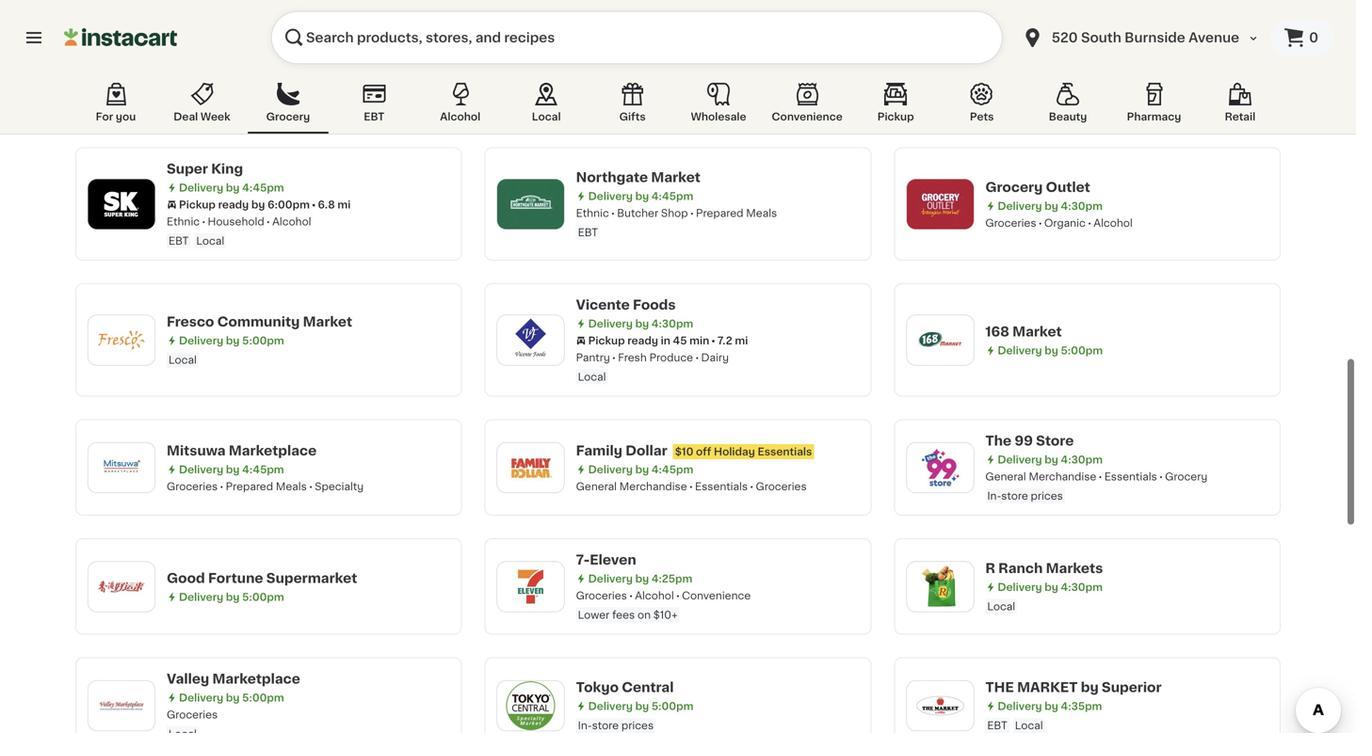 Task type: describe. For each thing, give the bounding box(es) containing it.
5:00pm for fresco community market
[[242, 336, 284, 346]]

ebt inside ethnic butcher shop prepared meals ebt
[[578, 228, 598, 238]]

9.5
[[683, 64, 700, 74]]

butcher for produce
[[628, 81, 669, 91]]

5:00pm for tokyo central
[[652, 702, 694, 712]]

alcohol inside ethnic household alcohol ebt local
[[272, 217, 311, 227]]

supermarket
[[266, 572, 357, 585]]

prices for butcher
[[622, 100, 654, 110]]

ethnic household alcohol ebt local
[[167, 217, 311, 246]]

retail
[[1225, 112, 1256, 122]]

2 vertical spatial store
[[592, 721, 619, 732]]

mitsuwa marketplace logo image
[[97, 443, 146, 492]]

168
[[986, 325, 1010, 338]]

by for northgate market
[[635, 191, 649, 202]]

by for super king
[[226, 183, 240, 193]]

7-
[[576, 554, 590, 567]]

7.2
[[718, 336, 733, 346]]

valley marketplace
[[167, 673, 300, 686]]

delivery for mitsuwa marketplace
[[179, 465, 224, 475]]

delivery for the 99 store
[[998, 455, 1042, 465]]

delivery for grocery outlet
[[998, 201, 1042, 211]]

delivery for fresco community market
[[179, 336, 224, 346]]

avenue
[[1189, 31, 1240, 44]]

central
[[622, 682, 674, 695]]

king
[[211, 163, 243, 176]]

alcohol inside groceries alcohol convenience lower fees on $10+
[[635, 591, 674, 602]]

burnside
[[1125, 31, 1186, 44]]

northgate market logo image
[[507, 180, 555, 229]]

ebt button
[[334, 79, 415, 134]]

beauty button
[[1028, 79, 1109, 134]]

delivery for r ranch markets
[[998, 583, 1042, 593]]

delivery by 4:45pm down dollar
[[588, 465, 694, 475]]

4:45pm for king
[[242, 183, 284, 193]]

ebt inside button
[[364, 112, 385, 122]]

ethnic for ethnic household alcohol ebt local
[[167, 217, 200, 227]]

delivery by 4:45pm for marketplace
[[179, 465, 284, 475]]

holiday
[[714, 447, 755, 457]]

organic inside organic groceries prepared meals ebt
[[986, 81, 1027, 91]]

by for r ranch markets
[[1045, 583, 1059, 593]]

pickup for 6.8 mi
[[179, 200, 216, 210]]

5:00pm for good fortune supermarket
[[242, 592, 284, 603]]

$10+
[[654, 610, 678, 621]]

7.2 mi
[[718, 336, 748, 346]]

dollar
[[626, 444, 668, 458]]

1 vertical spatial 99
[[1015, 435, 1033, 448]]

community
[[217, 316, 300, 329]]

beauty
[[1049, 112, 1087, 122]]

pickup inside "button"
[[878, 112, 914, 122]]

meals inside ethnic butcher shop prepared meals ebt
[[746, 208, 777, 219]]

by for fresco community market
[[226, 336, 240, 346]]

ranch for market
[[188, 45, 233, 58]]

market up ethnic butcher shop prepared meals ebt
[[651, 171, 701, 184]]

delivery by 4:35pm for market
[[998, 702, 1103, 712]]

ebt down the the
[[988, 721, 1008, 732]]

delivery for 7-eleven
[[588, 574, 633, 585]]

dairy
[[701, 353, 729, 363]]

vicente
[[576, 299, 630, 312]]

2 520 south burnside avenue button from the left
[[1022, 11, 1261, 64]]

delivery inside 99 ranch market delivery by 5:00pm pantry fresh produce meat
[[179, 65, 224, 75]]

520 south burnside avenue
[[1052, 31, 1240, 44]]

delivery for co-opportunity market
[[998, 47, 1042, 57]]

produce inside 99 ranch market delivery by 5:00pm pantry fresh produce meat
[[240, 82, 284, 92]]

ebt local
[[988, 721, 1043, 732]]

wholesale button
[[678, 79, 759, 134]]

the 99 store
[[986, 435, 1074, 448]]

5:00pm for valley marketplace
[[242, 693, 284, 704]]

shop for bakery
[[672, 81, 699, 91]]

local inside button
[[532, 112, 561, 122]]

by inside 99 ranch market delivery by 5:00pm pantry fresh produce meat
[[226, 65, 240, 75]]

pickup down co-
[[998, 64, 1035, 74]]

markets
[[1046, 562, 1103, 576]]

gifts button
[[592, 79, 673, 134]]

by for vicente foods
[[635, 319, 649, 329]]

groceries for groceries alcohol convenience lower fees on $10+
[[576, 591, 627, 602]]

grocery outlet
[[986, 181, 1091, 194]]

4:35pm for opportunity
[[1061, 47, 1103, 57]]

super king logo image
[[97, 180, 146, 229]]

delivery for good fortune supermarket
[[179, 592, 224, 603]]

2 vertical spatial prices
[[622, 721, 654, 732]]

local down the fresco
[[169, 355, 197, 366]]

shop categories tab list
[[75, 79, 1281, 134]]

groceries for groceries organic alcohol
[[986, 218, 1037, 228]]

merchandise for general merchandise essentials grocery in-store prices
[[1029, 472, 1097, 482]]

outlet
[[1046, 181, 1091, 194]]

prepared inside organic groceries prepared meals ebt
[[1094, 81, 1142, 91]]

ranch for markets
[[999, 562, 1043, 576]]

0 vertical spatial in
[[1070, 64, 1080, 74]]

fresco community market
[[167, 316, 352, 329]]

groceries for groceries prepared meals specialty
[[167, 482, 218, 492]]

week
[[201, 112, 230, 122]]

99 inside 99 ranch market delivery by 5:00pm pantry fresh produce meat
[[167, 45, 185, 58]]

groceries prepared meals specialty
[[167, 482, 364, 492]]

valley
[[167, 673, 209, 686]]

ethnic butcher shop prepared meals ebt
[[576, 208, 777, 238]]

4:25pm
[[652, 574, 693, 585]]

delivery by 4:35pm for opportunity
[[998, 47, 1103, 57]]

convenience button
[[764, 79, 850, 134]]

by for the 99 store
[[1045, 455, 1059, 465]]

0 horizontal spatial min
[[690, 336, 710, 346]]

0
[[1310, 31, 1319, 44]]

bakery
[[707, 81, 743, 91]]

produce inside "pantry fresh produce dairy local"
[[650, 353, 693, 363]]

delivery down family
[[588, 465, 633, 475]]

market right the '520'
[[1099, 26, 1148, 40]]

fresco community market logo image
[[97, 316, 146, 365]]

delivery by 4:30pm for outlet
[[998, 201, 1103, 211]]

store
[[1036, 435, 1074, 448]]

family
[[576, 444, 623, 458]]

ethnic for ethnic butcher shop prepared meals ebt
[[576, 208, 609, 219]]

meals inside organic groceries prepared meals ebt
[[1144, 81, 1175, 91]]

specialty
[[315, 482, 364, 492]]

local inside ethnic household alcohol ebt local
[[196, 236, 224, 246]]

wholesale
[[691, 112, 747, 122]]

fees
[[612, 610, 635, 621]]

fortune
[[208, 572, 263, 585]]

family dollar logo image
[[507, 443, 555, 492]]

mitsuwa
[[167, 444, 226, 458]]

groceries organic alcohol
[[986, 218, 1133, 228]]

local down market
[[1015, 721, 1043, 732]]

delivery by 4:45pm for market
[[588, 191, 694, 202]]

delivery by 4:30pm for ranch
[[998, 583, 1103, 593]]

the
[[986, 682, 1014, 695]]

2 vertical spatial in-
[[578, 721, 592, 732]]

r ranch markets
[[986, 562, 1103, 576]]

pickup ready by 6:00pm
[[179, 200, 310, 210]]

delivery by 4:30pm for 99
[[998, 455, 1103, 465]]

pharmacy
[[1127, 112, 1182, 122]]

the
[[986, 435, 1012, 448]]

the 99 store logo image
[[916, 443, 965, 492]]

the market by superior
[[986, 682, 1162, 695]]

delivery for tokyo central
[[588, 702, 633, 712]]

520
[[1052, 31, 1078, 44]]

co-opportunity market
[[986, 26, 1148, 40]]

off
[[696, 447, 712, 457]]

super king
[[167, 163, 243, 176]]

0 vertical spatial 45
[[1083, 64, 1097, 74]]

you
[[116, 112, 136, 122]]

by for tokyo central
[[635, 702, 649, 712]]

household
[[208, 217, 264, 227]]

market right 168
[[1013, 325, 1062, 338]]

deal week button
[[162, 79, 243, 134]]

delivery by 4:25pm
[[588, 574, 693, 585]]

local inside "pantry fresh produce dairy local"
[[578, 372, 606, 382]]

by for the market by superior
[[1045, 702, 1059, 712]]

retail button
[[1200, 79, 1281, 134]]

tokyo
[[576, 682, 619, 695]]

general merchandise essentials grocery in-store prices
[[986, 472, 1208, 502]]

1 horizontal spatial min
[[1099, 64, 1119, 74]]

$10
[[675, 447, 694, 457]]

pickup button
[[856, 79, 937, 134]]

mitsuwa marketplace
[[167, 444, 317, 458]]

good
[[167, 572, 205, 585]]

produce butcher shop bakery in-store prices
[[576, 81, 743, 110]]

in- for general merchandise essentials grocery in-store prices
[[988, 491, 1002, 502]]

pets
[[970, 112, 994, 122]]

4:45pm down $10
[[652, 465, 694, 475]]

eleven
[[590, 554, 637, 567]]

local down r
[[988, 602, 1016, 612]]

0 vertical spatial mi
[[702, 64, 716, 74]]

for
[[96, 112, 113, 122]]

pickup available
[[588, 64, 675, 74]]

marketplace for valley marketplace
[[212, 673, 300, 686]]



Task type: vqa. For each thing, say whether or not it's contained in the screenshot.
fifth Product 'group'
no



Task type: locate. For each thing, give the bounding box(es) containing it.
0 horizontal spatial produce
[[240, 82, 284, 92]]

mi right 6.8
[[338, 200, 351, 210]]

merchandise inside general merchandise essentials grocery in-store prices
[[1029, 472, 1097, 482]]

marketplace
[[229, 444, 317, 458], [212, 673, 300, 686]]

0 horizontal spatial ranch
[[188, 45, 233, 58]]

6.8 mi
[[318, 200, 351, 210]]

5:00pm down good fortune supermarket
[[242, 592, 284, 603]]

market right community
[[303, 316, 352, 329]]

delivery down northgate
[[588, 191, 633, 202]]

pets button
[[942, 79, 1023, 134]]

delivery by 4:35pm down opportunity
[[998, 47, 1103, 57]]

168 market
[[986, 325, 1062, 338]]

1 520 south burnside avenue button from the left
[[1011, 11, 1272, 64]]

1 vertical spatial organic
[[1045, 218, 1086, 228]]

1 horizontal spatial mi
[[702, 64, 716, 74]]

local down vicente
[[578, 372, 606, 382]]

mi right 9.5
[[702, 64, 716, 74]]

by for 7-eleven
[[635, 574, 649, 585]]

6:00pm
[[268, 200, 310, 210]]

1 vertical spatial prices
[[1031, 491, 1063, 502]]

4:30pm for grocery outlet
[[1061, 201, 1103, 211]]

alcohol inside button
[[440, 112, 481, 122]]

0 vertical spatial 4:35pm
[[1061, 47, 1103, 57]]

7-eleven logo image
[[507, 563, 555, 612]]

delivery
[[998, 47, 1042, 57], [179, 65, 224, 75], [179, 183, 224, 193], [588, 191, 633, 202], [998, 201, 1042, 211], [588, 319, 633, 329], [179, 336, 224, 346], [998, 345, 1042, 356], [998, 455, 1042, 465], [179, 465, 224, 475], [588, 465, 633, 475], [588, 574, 633, 585], [998, 583, 1042, 593], [179, 592, 224, 603], [179, 693, 224, 704], [588, 702, 633, 712], [998, 702, 1042, 712]]

0 horizontal spatial general
[[576, 482, 617, 492]]

pantry inside "pantry fresh produce dairy local"
[[576, 353, 610, 363]]

market inside 99 ranch market delivery by 5:00pm pantry fresh produce meat
[[236, 45, 285, 58]]

available
[[628, 64, 675, 74]]

gifts
[[619, 112, 646, 122]]

pantry inside 99 ranch market delivery by 5:00pm pantry fresh produce meat
[[167, 82, 201, 92]]

45 up "pantry fresh produce dairy local"
[[673, 336, 687, 346]]

ranch right r
[[999, 562, 1043, 576]]

produce left the meat
[[240, 82, 284, 92]]

organic
[[986, 81, 1027, 91], [1045, 218, 1086, 228]]

deal week
[[174, 112, 230, 122]]

prepared down mitsuwa marketplace
[[226, 482, 273, 492]]

0 horizontal spatial merchandise
[[620, 482, 687, 492]]

co-
[[986, 26, 1012, 40]]

prices
[[622, 100, 654, 110], [1031, 491, 1063, 502], [622, 721, 654, 732]]

delivery by 5:00pm for community
[[179, 336, 284, 346]]

grocery button
[[248, 79, 329, 134]]

45
[[1083, 64, 1097, 74], [673, 336, 687, 346]]

deal
[[174, 112, 198, 122]]

1 horizontal spatial meals
[[746, 208, 777, 219]]

pharmacy button
[[1114, 79, 1195, 134]]

4:30pm
[[1061, 201, 1103, 211], [652, 319, 694, 329], [1061, 455, 1103, 465], [1061, 583, 1103, 593]]

1 horizontal spatial essentials
[[758, 447, 812, 457]]

0 horizontal spatial prepared
[[226, 482, 273, 492]]

delivery by 4:45pm for king
[[179, 183, 284, 193]]

delivery by 5:00pm for market
[[998, 345, 1103, 356]]

delivery by 5:00pm down community
[[179, 336, 284, 346]]

1 horizontal spatial prepared
[[696, 208, 744, 219]]

delivery down eleven
[[588, 574, 633, 585]]

0 vertical spatial meals
[[1144, 81, 1175, 91]]

pickup ready in 45 min
[[998, 64, 1119, 74], [588, 336, 710, 346]]

butcher
[[628, 81, 669, 91], [617, 208, 659, 219]]

pickup for 7.2 mi
[[588, 336, 625, 346]]

grocery for grocery outlet
[[986, 181, 1043, 194]]

delivery by 4:30pm down r ranch markets
[[998, 583, 1103, 593]]

grocery inside general merchandise essentials grocery in-store prices
[[1165, 472, 1208, 482]]

delivery by 4:45pm
[[179, 183, 284, 193], [588, 191, 694, 202], [179, 465, 284, 475], [588, 465, 694, 475]]

delivery for northgate market
[[588, 191, 633, 202]]

1 horizontal spatial fresh
[[618, 353, 647, 363]]

merchandise for general merchandise essentials groceries
[[620, 482, 687, 492]]

essentials
[[758, 447, 812, 457], [1105, 472, 1158, 482], [695, 482, 748, 492]]

1 vertical spatial marketplace
[[212, 673, 300, 686]]

by down 168 market
[[1045, 345, 1059, 356]]

produce down pickup available
[[576, 81, 620, 91]]

4:45pm for market
[[652, 191, 694, 202]]

delivery by 5:00pm
[[179, 336, 284, 346], [998, 345, 1103, 356], [179, 592, 284, 603], [179, 693, 284, 704], [588, 702, 694, 712]]

1 vertical spatial shop
[[661, 208, 688, 219]]

5:00pm for 168 market
[[1061, 345, 1103, 356]]

1 vertical spatial pantry
[[576, 353, 610, 363]]

northgate
[[576, 171, 648, 184]]

0 horizontal spatial essentials
[[695, 482, 748, 492]]

by for grocery outlet
[[1045, 201, 1059, 211]]

market
[[1017, 682, 1078, 695]]

1 vertical spatial grocery
[[986, 181, 1043, 194]]

2 horizontal spatial mi
[[735, 336, 748, 346]]

delivery for super king
[[179, 183, 224, 193]]

0 horizontal spatial ethnic
[[167, 217, 200, 227]]

marketplace for mitsuwa marketplace
[[229, 444, 317, 458]]

by for co-opportunity market
[[1045, 47, 1059, 57]]

for you
[[96, 112, 136, 122]]

by for mitsuwa marketplace
[[226, 465, 240, 475]]

prepared inside ethnic butcher shop prepared meals ebt
[[696, 208, 744, 219]]

delivery by 4:45pm down mitsuwa marketplace
[[179, 465, 284, 475]]

pickup left 'available'
[[588, 64, 625, 74]]

0 vertical spatial shop
[[672, 81, 699, 91]]

in- left 'gifts' button
[[578, 100, 592, 110]]

alcohol
[[440, 112, 481, 122], [272, 217, 311, 227], [1094, 218, 1133, 228], [635, 591, 674, 602]]

by down store in the right of the page
[[1045, 455, 1059, 465]]

lower
[[578, 610, 610, 621]]

pantry down vicente
[[576, 353, 610, 363]]

0 horizontal spatial meals
[[276, 482, 307, 492]]

by
[[1045, 47, 1059, 57], [226, 65, 240, 75], [226, 183, 240, 193], [635, 191, 649, 202], [251, 200, 265, 210], [1045, 201, 1059, 211], [635, 319, 649, 329], [226, 336, 240, 346], [1045, 345, 1059, 356], [1045, 455, 1059, 465], [226, 465, 240, 475], [635, 465, 649, 475], [635, 574, 649, 585], [1045, 583, 1059, 593], [226, 592, 240, 603], [1081, 682, 1099, 695], [226, 693, 240, 704], [635, 702, 649, 712], [1045, 702, 1059, 712]]

0 horizontal spatial grocery
[[266, 112, 310, 122]]

min
[[1099, 64, 1119, 74], [690, 336, 710, 346]]

5:00pm down valley marketplace at the left bottom of page
[[242, 693, 284, 704]]

0 horizontal spatial 99
[[167, 45, 185, 58]]

1 vertical spatial butcher
[[617, 208, 659, 219]]

1 vertical spatial ranch
[[999, 562, 1043, 576]]

general
[[986, 472, 1027, 482], [576, 482, 617, 492]]

0 horizontal spatial convenience
[[682, 591, 751, 602]]

1 vertical spatial store
[[1002, 491, 1028, 502]]

meals
[[1144, 81, 1175, 91], [746, 208, 777, 219], [276, 482, 307, 492]]

in- inside produce butcher shop bakery in-store prices
[[578, 100, 592, 110]]

99 ranch market delivery by 5:00pm pantry fresh produce meat
[[167, 45, 319, 92]]

fresco
[[167, 316, 214, 329]]

instacart image
[[64, 26, 177, 49]]

0 horizontal spatial pantry
[[167, 82, 201, 92]]

delivery by 5:00pm down valley marketplace at the left bottom of page
[[179, 693, 284, 704]]

2 horizontal spatial prepared
[[1094, 81, 1142, 91]]

store down the 99 store at the right of the page
[[1002, 491, 1028, 502]]

0 horizontal spatial in
[[661, 336, 671, 346]]

essentials for general merchandise essentials grocery in-store prices
[[1105, 472, 1158, 482]]

delivery down grocery outlet
[[998, 201, 1042, 211]]

shop
[[672, 81, 699, 91], [661, 208, 688, 219]]

by left 4:25pm
[[635, 574, 649, 585]]

1 horizontal spatial 99
[[1015, 435, 1033, 448]]

4:35pm down the market by superior
[[1061, 702, 1103, 712]]

0 vertical spatial convenience
[[772, 112, 843, 122]]

ebt down super
[[169, 236, 189, 246]]

0 vertical spatial butcher
[[628, 81, 669, 91]]

1 vertical spatial 4:35pm
[[1061, 702, 1103, 712]]

1 vertical spatial convenience
[[682, 591, 751, 602]]

northgate market
[[576, 171, 701, 184]]

6.8
[[318, 200, 335, 210]]

prices inside general merchandise essentials grocery in-store prices
[[1031, 491, 1063, 502]]

1 vertical spatial min
[[690, 336, 710, 346]]

ebt inside ethnic household alcohol ebt local
[[169, 236, 189, 246]]

2 vertical spatial grocery
[[1165, 472, 1208, 482]]

organic down the outlet
[[1045, 218, 1086, 228]]

butcher for ethnic
[[617, 208, 659, 219]]

marketplace up groceries prepared meals specialty
[[229, 444, 317, 458]]

shop inside ethnic butcher shop prepared meals ebt
[[661, 208, 688, 219]]

store down tokyo
[[592, 721, 619, 732]]

delivery down the valley
[[179, 693, 224, 704]]

prices inside produce butcher shop bakery in-store prices
[[622, 100, 654, 110]]

convenience inside groceries alcohol convenience lower fees on $10+
[[682, 591, 751, 602]]

0 vertical spatial marketplace
[[229, 444, 317, 458]]

ethnic inside ethnic household alcohol ebt local
[[167, 217, 200, 227]]

store down pickup available
[[592, 100, 619, 110]]

4:35pm for market
[[1061, 702, 1103, 712]]

vicente foods
[[576, 299, 676, 312]]

essentials inside general merchandise essentials grocery in-store prices
[[1105, 472, 1158, 482]]

pickup
[[588, 64, 625, 74], [998, 64, 1035, 74], [878, 112, 914, 122], [179, 200, 216, 210], [588, 336, 625, 346]]

min up dairy
[[690, 336, 710, 346]]

0 horizontal spatial pickup ready in 45 min
[[588, 336, 710, 346]]

groceries for groceries
[[167, 710, 218, 721]]

delivery down mitsuwa
[[179, 465, 224, 475]]

mi for super king
[[338, 200, 351, 210]]

general inside general merchandise essentials grocery in-store prices
[[986, 472, 1027, 482]]

super
[[167, 163, 208, 176]]

by down dollar
[[635, 465, 649, 475]]

delivery up in-store prices at the bottom
[[588, 702, 633, 712]]

0 vertical spatial min
[[1099, 64, 1119, 74]]

convenience down 4:25pm
[[682, 591, 751, 602]]

ready up "pantry fresh produce dairy local"
[[628, 336, 658, 346]]

7-eleven
[[576, 554, 637, 567]]

0 vertical spatial pantry
[[167, 82, 201, 92]]

mi for vicente foods
[[735, 336, 748, 346]]

0 vertical spatial in-
[[578, 100, 592, 110]]

2 horizontal spatial ready
[[1037, 64, 1068, 74]]

1 vertical spatial 45
[[673, 336, 687, 346]]

grocery for grocery
[[266, 112, 310, 122]]

local left gifts
[[532, 112, 561, 122]]

merchandise down dollar
[[620, 482, 687, 492]]

2 vertical spatial prepared
[[226, 482, 273, 492]]

5:00pm up grocery button in the left top of the page
[[242, 65, 284, 75]]

ebt left alcohol button
[[364, 112, 385, 122]]

0 horizontal spatial mi
[[338, 200, 351, 210]]

delivery by 4:30pm for foods
[[588, 319, 694, 329]]

0 vertical spatial ranch
[[188, 45, 233, 58]]

4:30pm down the outlet
[[1061, 201, 1103, 211]]

ebt inside organic groceries prepared meals ebt
[[988, 100, 1008, 110]]

produce
[[576, 81, 620, 91], [240, 82, 284, 92], [650, 353, 693, 363]]

delivery for 168 market
[[998, 345, 1042, 356]]

ranch inside 99 ranch market delivery by 5:00pm pantry fresh produce meat
[[188, 45, 233, 58]]

Search field
[[271, 11, 1003, 64]]

2 horizontal spatial meals
[[1144, 81, 1175, 91]]

4:45pm up ethnic butcher shop prepared meals ebt
[[652, 191, 694, 202]]

good fortune supermarket
[[167, 572, 357, 585]]

2 horizontal spatial produce
[[650, 353, 693, 363]]

ethnic inside ethnic butcher shop prepared meals ebt
[[576, 208, 609, 219]]

9.5 mi
[[683, 64, 716, 74]]

by down fortune
[[226, 592, 240, 603]]

store inside general merchandise essentials grocery in-store prices
[[1002, 491, 1028, 502]]

1 horizontal spatial in
[[1070, 64, 1080, 74]]

delivery by 5:00pm for central
[[588, 702, 694, 712]]

merchandise down store in the right of the page
[[1029, 472, 1097, 482]]

0 vertical spatial prices
[[622, 100, 654, 110]]

1 horizontal spatial 45
[[1083, 64, 1097, 74]]

4:30pm for r ranch markets
[[1061, 583, 1103, 593]]

1 vertical spatial in
[[661, 336, 671, 346]]

in- for produce butcher shop bakery in-store prices
[[578, 100, 592, 110]]

delivery by 5:00pm for fortune
[[179, 592, 284, 603]]

in- down the
[[988, 491, 1002, 502]]

0 vertical spatial grocery
[[266, 112, 310, 122]]

pickup down vicente
[[588, 336, 625, 346]]

pickup for 9.5 mi
[[588, 64, 625, 74]]

vicente foods logo image
[[507, 316, 555, 365]]

ready for vicente foods
[[628, 336, 658, 346]]

pantry
[[167, 82, 201, 92], [576, 353, 610, 363]]

delivery by 5:00pm down fortune
[[179, 592, 284, 603]]

general for general merchandise essentials grocery in-store prices
[[986, 472, 1027, 482]]

superior
[[1102, 682, 1162, 695]]

store inside produce butcher shop bakery in-store prices
[[592, 100, 619, 110]]

meat
[[292, 82, 319, 92]]

1 vertical spatial delivery by 4:35pm
[[998, 702, 1103, 712]]

grocery inside grocery button
[[266, 112, 310, 122]]

4:35pm down the '520'
[[1061, 47, 1103, 57]]

None search field
[[271, 11, 1003, 64]]

5:00pm inside 99 ranch market delivery by 5:00pm pantry fresh produce meat
[[242, 65, 284, 75]]

shop inside produce butcher shop bakery in-store prices
[[672, 81, 699, 91]]

ebt up pets
[[988, 100, 1008, 110]]

1 4:35pm from the top
[[1061, 47, 1103, 57]]

by down mitsuwa marketplace
[[226, 465, 240, 475]]

2 vertical spatial ready
[[628, 336, 658, 346]]

0 horizontal spatial ready
[[218, 200, 249, 210]]

shop down northgate market
[[661, 208, 688, 219]]

general for general merchandise essentials groceries
[[576, 482, 617, 492]]

by for 168 market
[[1045, 345, 1059, 356]]

2 vertical spatial mi
[[735, 336, 748, 346]]

1 vertical spatial in-
[[988, 491, 1002, 502]]

168 market logo image
[[916, 316, 965, 365]]

delivery down r ranch markets
[[998, 583, 1042, 593]]

groceries inside groceries alcohol convenience lower fees on $10+
[[576, 591, 627, 602]]

prepared
[[1094, 81, 1142, 91], [696, 208, 744, 219], [226, 482, 273, 492]]

store for general
[[1002, 491, 1028, 502]]

4:45pm for marketplace
[[242, 465, 284, 475]]

fresh
[[209, 82, 237, 92], [618, 353, 647, 363]]

2 delivery by 4:35pm from the top
[[998, 702, 1103, 712]]

butcher inside produce butcher shop bakery in-store prices
[[628, 81, 669, 91]]

by left superior
[[1081, 682, 1099, 695]]

0 vertical spatial store
[[592, 100, 619, 110]]

2 4:35pm from the top
[[1061, 702, 1103, 712]]

valley marketplace logo image
[[97, 682, 146, 731]]

delivery up ebt local
[[998, 702, 1042, 712]]

0 horizontal spatial fresh
[[209, 82, 237, 92]]

1 vertical spatial meals
[[746, 208, 777, 219]]

essentials for general merchandise essentials groceries
[[695, 482, 748, 492]]

1 horizontal spatial ranch
[[999, 562, 1043, 576]]

by down central on the left bottom of the page
[[635, 702, 649, 712]]

by for valley marketplace
[[226, 693, 240, 704]]

0 vertical spatial pickup ready in 45 min
[[998, 64, 1119, 74]]

grocery
[[266, 112, 310, 122], [986, 181, 1043, 194], [1165, 472, 1208, 482]]

99 right the
[[1015, 435, 1033, 448]]

by up household
[[251, 200, 265, 210]]

ranch
[[188, 45, 233, 58], [999, 562, 1043, 576]]

prices for merchandise
[[1031, 491, 1063, 502]]

0 vertical spatial fresh
[[209, 82, 237, 92]]

ebt down northgate
[[578, 228, 598, 238]]

ethnic left household
[[167, 217, 200, 227]]

groceries inside organic groceries prepared meals ebt
[[1035, 81, 1086, 91]]

1 horizontal spatial pickup ready in 45 min
[[998, 64, 1119, 74]]

4:30pm for vicente foods
[[652, 319, 694, 329]]

in- inside general merchandise essentials grocery in-store prices
[[988, 491, 1002, 502]]

1 horizontal spatial merchandise
[[1029, 472, 1097, 482]]

on
[[638, 610, 651, 621]]

delivery for vicente foods
[[588, 319, 633, 329]]

4:45pm
[[242, 183, 284, 193], [652, 191, 694, 202], [242, 465, 284, 475], [652, 465, 694, 475]]

0 vertical spatial prepared
[[1094, 81, 1142, 91]]

1 vertical spatial pickup ready in 45 min
[[588, 336, 710, 346]]

butcher inside ethnic butcher shop prepared meals ebt
[[617, 208, 659, 219]]

fresh inside 99 ranch market delivery by 5:00pm pantry fresh produce meat
[[209, 82, 237, 92]]

ready up household
[[218, 200, 249, 210]]

produce left dairy
[[650, 353, 693, 363]]

store
[[592, 100, 619, 110], [1002, 491, 1028, 502], [592, 721, 619, 732]]

1 horizontal spatial grocery
[[986, 181, 1043, 194]]

r ranch markets logo image
[[916, 563, 965, 612]]

family dollar $10 off holiday essentials
[[576, 444, 812, 458]]

1 vertical spatial prepared
[[696, 208, 744, 219]]

convenience inside button
[[772, 112, 843, 122]]

delivery down the 99 store at the right of the page
[[998, 455, 1042, 465]]

1 vertical spatial ready
[[218, 200, 249, 210]]

foods
[[633, 299, 676, 312]]

0 horizontal spatial organic
[[986, 81, 1027, 91]]

4:30pm for the 99 store
[[1061, 455, 1103, 465]]

delivery for the market by superior
[[998, 702, 1042, 712]]

prices up gifts
[[622, 100, 654, 110]]

0 vertical spatial delivery by 4:35pm
[[998, 47, 1103, 57]]

organic groceries prepared meals ebt
[[986, 81, 1175, 110]]

by down king
[[226, 183, 240, 193]]

shop for prepared
[[661, 208, 688, 219]]

prices down store in the right of the page
[[1031, 491, 1063, 502]]

1 horizontal spatial ready
[[628, 336, 658, 346]]

0 vertical spatial ready
[[1037, 64, 1068, 74]]

1 horizontal spatial ethnic
[[576, 208, 609, 219]]

pickup ready in 45 min down the '520'
[[998, 64, 1119, 74]]

the market by superior logo image
[[916, 682, 965, 731]]

grocery outlet logo image
[[916, 180, 965, 229]]

pickup ready in 45 min up "pantry fresh produce dairy local"
[[588, 336, 710, 346]]

in- down tokyo
[[578, 721, 592, 732]]

delivery up deal week button
[[179, 65, 224, 75]]

delivery for valley marketplace
[[179, 693, 224, 704]]

1 horizontal spatial convenience
[[772, 112, 843, 122]]

shop down 9.5
[[672, 81, 699, 91]]

general merchandise essentials groceries
[[576, 482, 807, 492]]

by down r ranch markets
[[1045, 583, 1059, 593]]

in up organic groceries prepared meals ebt
[[1070, 64, 1080, 74]]

pickup left pets
[[878, 112, 914, 122]]

in-store prices
[[578, 721, 654, 732]]

by down opportunity
[[1045, 47, 1059, 57]]

1 delivery by 4:35pm from the top
[[998, 47, 1103, 57]]

delivery by 5:00pm for marketplace
[[179, 693, 284, 704]]

ready for super king
[[218, 200, 249, 210]]

delivery down 168 market
[[998, 345, 1042, 356]]

fresh inside "pantry fresh produce dairy local"
[[618, 353, 647, 363]]

opportunity
[[1012, 26, 1096, 40]]

4:45pm up groceries prepared meals specialty
[[242, 465, 284, 475]]

1 horizontal spatial organic
[[1045, 218, 1086, 228]]

delivery down the fresco
[[179, 336, 224, 346]]

by down valley marketplace at the left bottom of page
[[226, 693, 240, 704]]

produce inside produce butcher shop bakery in-store prices
[[576, 81, 620, 91]]

merchandise
[[1029, 472, 1097, 482], [620, 482, 687, 492]]

4:30pm up general merchandise essentials grocery in-store prices
[[1061, 455, 1103, 465]]

4:30pm down foods
[[652, 319, 694, 329]]

5:00pm down central on the left bottom of the page
[[652, 702, 694, 712]]

delivery down super king in the left of the page
[[179, 183, 224, 193]]

pantry fresh produce dairy local
[[576, 353, 729, 382]]

by up groceries organic alcohol
[[1045, 201, 1059, 211]]

south
[[1081, 31, 1122, 44]]

butcher down northgate market
[[617, 208, 659, 219]]

tokyo central logo image
[[507, 682, 555, 731]]

0 vertical spatial 99
[[167, 45, 185, 58]]

by for good fortune supermarket
[[226, 592, 240, 603]]

store for produce
[[592, 100, 619, 110]]

for you button
[[75, 79, 156, 134]]

1 vertical spatial fresh
[[618, 353, 647, 363]]

2 vertical spatial meals
[[276, 482, 307, 492]]

0 horizontal spatial 45
[[673, 336, 687, 346]]

delivery by 4:30pm up groceries organic alcohol
[[998, 201, 1103, 211]]

delivery by 4:35pm down market
[[998, 702, 1103, 712]]

good fortune supermarket logo image
[[97, 563, 146, 612]]

1 horizontal spatial pantry
[[576, 353, 610, 363]]

4:30pm down markets
[[1061, 583, 1103, 593]]

0 vertical spatial organic
[[986, 81, 1027, 91]]

essentials inside family dollar $10 off holiday essentials
[[758, 447, 812, 457]]

2 horizontal spatial grocery
[[1165, 472, 1208, 482]]

tokyo central
[[576, 682, 674, 695]]

2 horizontal spatial essentials
[[1105, 472, 1158, 482]]

prices down central on the left bottom of the page
[[622, 721, 654, 732]]

1 vertical spatial mi
[[338, 200, 351, 210]]

4:45pm up pickup ready by 6:00pm
[[242, 183, 284, 193]]

1 horizontal spatial produce
[[576, 81, 620, 91]]

r
[[986, 562, 996, 576]]



